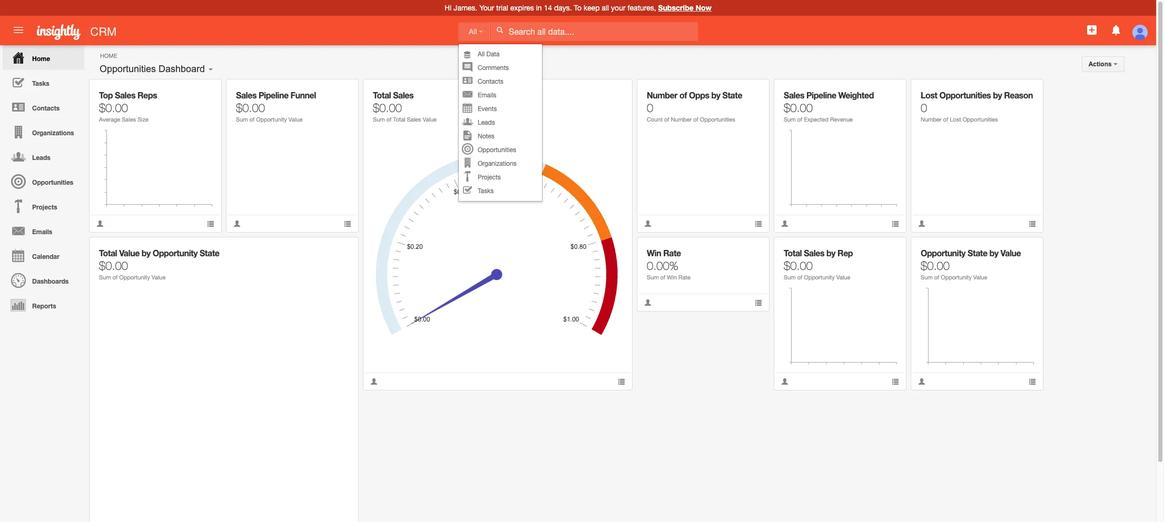 Task type: locate. For each thing, give the bounding box(es) containing it.
0 horizontal spatial contacts link
[[3, 95, 84, 120]]

1 vertical spatial emails link
[[3, 219, 84, 243]]

actions
[[1089, 61, 1114, 68]]

hi james. your trial expires in 14 days. to keep all your features, subscribe now
[[445, 3, 712, 12]]

sum inside sales pipeline funnel $0.00 sum of opportunity value
[[236, 116, 248, 123]]

all left data
[[478, 51, 485, 58]]

opportunities
[[100, 64, 156, 74], [940, 90, 991, 100], [700, 116, 736, 123], [963, 116, 998, 123], [478, 147, 516, 154], [32, 179, 73, 187]]

of down 0.00%
[[661, 275, 666, 281]]

state inside number of opps by state 0 count of number of opportunities
[[723, 90, 743, 100]]

1 horizontal spatial state
[[723, 90, 743, 100]]

tasks link
[[3, 70, 84, 95], [459, 185, 542, 198]]

win up 0.00%
[[647, 248, 661, 258]]

number of opps by state 0 count of number of opportunities
[[647, 90, 743, 123]]

win down 0.00%
[[667, 275, 677, 281]]

1 horizontal spatial leads link
[[459, 116, 542, 130]]

total sales $0.00 sum of total sales value
[[373, 90, 437, 123]]

0 horizontal spatial contacts
[[32, 104, 60, 112]]

of down total sales link at the top
[[387, 116, 392, 123]]

all
[[602, 4, 609, 12]]

$0.00
[[99, 101, 128, 115], [236, 101, 265, 115], [373, 101, 402, 115], [784, 101, 813, 115], [99, 259, 128, 273], [784, 259, 813, 273], [921, 259, 950, 273]]

$0.00 down total sales by rep link
[[784, 259, 813, 273]]

1 vertical spatial win
[[667, 275, 677, 281]]

top
[[99, 90, 113, 100]]

opportunity inside total sales by rep $0.00 sum of opportunity value
[[804, 275, 835, 281]]

user image
[[96, 220, 104, 228], [233, 220, 241, 228], [645, 220, 652, 228], [782, 220, 789, 228], [370, 378, 378, 386]]

1 vertical spatial projects link
[[3, 194, 84, 219]]

features,
[[628, 4, 656, 12]]

total value by opportunity state $0.00 sum of opportunity value
[[99, 248, 219, 281]]

by
[[712, 90, 721, 100], [993, 90, 1002, 100], [142, 248, 151, 258], [827, 248, 836, 258], [990, 248, 999, 258]]

funnel
[[291, 90, 316, 100]]

state inside total value by opportunity state $0.00 sum of opportunity value
[[200, 248, 219, 258]]

contacts down comments on the top
[[478, 78, 504, 86]]

emails link up the calendar
[[3, 219, 84, 243]]

list image
[[755, 220, 763, 228], [1029, 220, 1037, 228], [755, 299, 763, 307], [618, 378, 626, 386], [892, 378, 900, 386]]

0 vertical spatial all
[[469, 27, 477, 36]]

$0.00 inside sales pipeline funnel $0.00 sum of opportunity value
[[236, 101, 265, 115]]

user image
[[919, 220, 926, 228], [645, 299, 652, 307], [782, 378, 789, 386], [919, 378, 926, 386]]

notifications image
[[1110, 24, 1123, 36]]

0 horizontal spatial emails
[[32, 228, 52, 236]]

number down lost opportunities by reason link
[[921, 116, 942, 123]]

state for 0
[[723, 90, 743, 100]]

opportunities inside number of opps by state 0 count of number of opportunities
[[700, 116, 736, 123]]

average
[[99, 116, 120, 123]]

pipeline inside sales pipeline funnel $0.00 sum of opportunity value
[[259, 90, 289, 100]]

of down total value by opportunity state link
[[113, 275, 118, 281]]

0 horizontal spatial tasks
[[32, 80, 49, 87]]

list image
[[207, 220, 214, 228], [344, 220, 352, 228], [892, 220, 900, 228], [1029, 378, 1037, 386]]

sales inside total sales by rep $0.00 sum of opportunity value
[[804, 248, 825, 258]]

of left expected
[[798, 116, 803, 123]]

Search all data.... text field
[[491, 22, 698, 41]]

value
[[289, 116, 303, 123], [423, 116, 437, 123], [119, 248, 140, 258], [1001, 248, 1021, 258], [152, 275, 166, 281], [837, 275, 851, 281], [974, 275, 988, 281]]

total
[[373, 90, 391, 100], [393, 116, 406, 123], [99, 248, 117, 258], [784, 248, 802, 258]]

$0.00 inside total sales by rep $0.00 sum of opportunity value
[[784, 259, 813, 273]]

0 vertical spatial win
[[647, 248, 661, 258]]

expires
[[511, 4, 534, 12]]

1 horizontal spatial pipeline
[[807, 90, 837, 100]]

0 vertical spatial leads link
[[459, 116, 542, 130]]

$0.00 up average
[[99, 101, 128, 115]]

all link
[[458, 22, 490, 41]]

events link
[[459, 102, 542, 116]]

projects inside navigation
[[32, 203, 57, 211]]

of down sales pipeline funnel link
[[250, 116, 255, 123]]

value inside total sales $0.00 sum of total sales value
[[423, 116, 437, 123]]

opps
[[689, 90, 710, 100]]

to
[[574, 4, 582, 12]]

1 horizontal spatial all
[[478, 51, 485, 58]]

0 vertical spatial emails link
[[459, 89, 542, 102]]

of inside win rate 0.00% sum of win rate
[[661, 275, 666, 281]]

home inside navigation
[[32, 55, 50, 63]]

0
[[647, 101, 654, 115], [921, 101, 928, 115]]

list image for 0
[[755, 220, 763, 228]]

emails up the calendar 'link'
[[32, 228, 52, 236]]

sales pipeline funnel link
[[236, 90, 316, 100]]

of
[[680, 90, 687, 100], [250, 116, 255, 123], [387, 116, 392, 123], [665, 116, 670, 123], [694, 116, 699, 123], [798, 116, 803, 123], [944, 116, 949, 123], [113, 275, 118, 281], [661, 275, 666, 281], [798, 275, 803, 281], [935, 275, 940, 281]]

0 vertical spatial contacts
[[478, 78, 504, 86]]

emails link
[[459, 89, 542, 102], [3, 219, 84, 243]]

2 horizontal spatial state
[[968, 248, 988, 258]]

$0.00 up expected
[[784, 101, 813, 115]]

sales pipeline funnel $0.00 sum of opportunity value
[[236, 90, 316, 123]]

of right count on the right top of page
[[665, 116, 670, 123]]

your
[[611, 4, 626, 12]]

0 horizontal spatial opportunities link
[[3, 169, 84, 194]]

0 horizontal spatial 0
[[647, 101, 654, 115]]

pipeline
[[259, 90, 289, 100], [807, 90, 837, 100]]

1 horizontal spatial organizations link
[[459, 157, 542, 171]]

emails
[[478, 92, 497, 99], [32, 228, 52, 236]]

0 horizontal spatial all
[[469, 27, 477, 36]]

total inside total sales by rep $0.00 sum of opportunity value
[[784, 248, 802, 258]]

now
[[696, 3, 712, 12]]

by for opportunity state by value
[[990, 248, 999, 258]]

projects link down notes link
[[459, 171, 542, 185]]

days.
[[554, 4, 572, 12]]

1 vertical spatial emails
[[32, 228, 52, 236]]

1 vertical spatial contacts
[[32, 104, 60, 112]]

all
[[469, 27, 477, 36], [478, 51, 485, 58]]

contacts link for the leftmost organizations link
[[3, 95, 84, 120]]

pipeline for funnel
[[259, 90, 289, 100]]

0 vertical spatial tasks
[[32, 80, 49, 87]]

rep
[[838, 248, 853, 258]]

white image
[[496, 26, 504, 34]]

projects up the calendar 'link'
[[32, 203, 57, 211]]

all down 'james.'
[[469, 27, 477, 36]]

0 horizontal spatial lost
[[921, 90, 938, 100]]

by inside "lost opportunities by reason 0 number of lost opportunities"
[[993, 90, 1002, 100]]

total value by opportunity state link
[[99, 248, 219, 258]]

pipeline up expected
[[807, 90, 837, 100]]

tasks
[[32, 80, 49, 87], [478, 188, 494, 195]]

1 vertical spatial opportunities link
[[3, 169, 84, 194]]

0.00%
[[647, 259, 679, 273]]

total for state
[[99, 248, 117, 258]]

$0.00 down total sales link at the top
[[373, 101, 402, 115]]

1 vertical spatial organizations
[[478, 160, 517, 168]]

1 0 from the left
[[647, 101, 654, 115]]

$0.00 inside sales pipeline weighted $0.00 sum of expected revenue
[[784, 101, 813, 115]]

contacts link down home link
[[3, 95, 84, 120]]

events
[[478, 106, 497, 113]]

by inside number of opps by state 0 count of number of opportunities
[[712, 90, 721, 100]]

0 horizontal spatial leads link
[[3, 144, 84, 169]]

1 horizontal spatial win
[[667, 275, 677, 281]]

0 horizontal spatial win
[[647, 248, 661, 258]]

of left opps
[[680, 90, 687, 100]]

your
[[480, 4, 494, 12]]

1 horizontal spatial home
[[100, 53, 117, 59]]

0 vertical spatial organizations
[[32, 129, 74, 137]]

of down number of opps by state link
[[694, 116, 699, 123]]

1 vertical spatial lost
[[950, 116, 962, 123]]

$0.00 down sales pipeline funnel link
[[236, 101, 265, 115]]

dashboards
[[32, 278, 69, 286]]

projects link up the calendar 'link'
[[3, 194, 84, 219]]

contacts link
[[459, 75, 542, 89], [3, 95, 84, 120]]

1 horizontal spatial projects
[[478, 174, 501, 181]]

1 pipeline from the left
[[259, 90, 289, 100]]

1 vertical spatial all
[[478, 51, 485, 58]]

1 horizontal spatial organizations
[[478, 160, 517, 168]]

hi
[[445, 4, 452, 12]]

sales inside sales pipeline funnel $0.00 sum of opportunity value
[[236, 90, 257, 100]]

1 horizontal spatial opportunities link
[[459, 144, 542, 157]]

sum inside sales pipeline weighted $0.00 sum of expected revenue
[[784, 116, 796, 123]]

total inside total value by opportunity state $0.00 sum of opportunity value
[[99, 248, 117, 258]]

comments
[[478, 64, 509, 72]]

0 vertical spatial projects
[[478, 174, 501, 181]]

1 vertical spatial leads link
[[3, 144, 84, 169]]

total for of
[[373, 90, 391, 100]]

2 pipeline from the left
[[807, 90, 837, 100]]

$0.00 down total value by opportunity state link
[[99, 259, 128, 273]]

emails link up events
[[459, 89, 542, 102]]

projects down notes at the top
[[478, 174, 501, 181]]

projects link
[[459, 171, 542, 185], [3, 194, 84, 219]]

0 horizontal spatial home
[[32, 55, 50, 63]]

contacts
[[478, 78, 504, 86], [32, 104, 60, 112]]

pipeline inside sales pipeline weighted $0.00 sum of expected revenue
[[807, 90, 837, 100]]

0 horizontal spatial state
[[200, 248, 219, 258]]

1 horizontal spatial contacts link
[[459, 75, 542, 89]]

value inside total sales by rep $0.00 sum of opportunity value
[[837, 275, 851, 281]]

of down opportunity state by value "link"
[[935, 275, 940, 281]]

state for $0.00
[[200, 248, 219, 258]]

of down lost opportunities by reason link
[[944, 116, 949, 123]]

by for total sales by rep
[[827, 248, 836, 258]]

1 horizontal spatial emails
[[478, 92, 497, 99]]

1 horizontal spatial tasks
[[478, 188, 494, 195]]

lost
[[921, 90, 938, 100], [950, 116, 962, 123]]

pipeline left funnel
[[259, 90, 289, 100]]

total sales by rep link
[[784, 248, 853, 258]]

by inside total value by opportunity state $0.00 sum of opportunity value
[[142, 248, 151, 258]]

1 vertical spatial leads
[[32, 154, 50, 162]]

0 horizontal spatial tasks link
[[3, 70, 84, 95]]

1 horizontal spatial tasks link
[[459, 185, 542, 198]]

number
[[647, 90, 678, 100], [671, 116, 692, 123], [921, 116, 942, 123]]

wrench image
[[200, 87, 207, 94], [337, 87, 344, 94], [885, 87, 892, 94], [337, 245, 344, 252], [885, 245, 892, 252]]

sum
[[236, 116, 248, 123], [373, 116, 385, 123], [784, 116, 796, 123], [99, 275, 111, 281], [647, 275, 659, 281], [784, 275, 796, 281], [921, 275, 933, 281]]

0 vertical spatial leads
[[478, 119, 495, 127]]

opportunities inside navigation
[[32, 179, 73, 187]]

total for $0.00
[[784, 248, 802, 258]]

lost opportunities by reason 0 number of lost opportunities
[[921, 90, 1033, 123]]

1 vertical spatial projects
[[32, 203, 57, 211]]

win
[[647, 248, 661, 258], [667, 275, 677, 281]]

opportunity
[[256, 116, 287, 123], [153, 248, 198, 258], [921, 248, 966, 258], [119, 275, 150, 281], [804, 275, 835, 281], [941, 275, 972, 281]]

opportunities link
[[459, 144, 542, 157], [3, 169, 84, 194]]

organizations link
[[3, 120, 84, 144], [459, 157, 542, 171]]

of inside total sales $0.00 sum of total sales value
[[387, 116, 392, 123]]

opportunities inside button
[[100, 64, 156, 74]]

1 horizontal spatial 0
[[921, 101, 928, 115]]

0 vertical spatial lost
[[921, 90, 938, 100]]

projects
[[478, 174, 501, 181], [32, 203, 57, 211]]

reports link
[[3, 293, 84, 318]]

contacts down home link
[[32, 104, 60, 112]]

0 horizontal spatial projects
[[32, 203, 57, 211]]

of inside opportunity state by value $0.00 sum of opportunity value
[[935, 275, 940, 281]]

$0.00 inside top sales reps $0.00 average sales size
[[99, 101, 128, 115]]

0 horizontal spatial projects link
[[3, 194, 84, 219]]

win rate link
[[647, 248, 681, 258]]

by inside total sales by rep $0.00 sum of opportunity value
[[827, 248, 836, 258]]

navigation
[[0, 45, 84, 318]]

actions button
[[1082, 56, 1125, 72]]

0 horizontal spatial pipeline
[[259, 90, 289, 100]]

$0.00 down opportunity state by value "link"
[[921, 259, 950, 273]]

rate down "win rate" link
[[679, 275, 691, 281]]

lost opportunities by reason link
[[921, 90, 1033, 100]]

1 vertical spatial contacts link
[[3, 95, 84, 120]]

expected
[[804, 116, 829, 123]]

home link
[[3, 45, 84, 70]]

organizations inside navigation
[[32, 129, 74, 137]]

all data
[[478, 51, 500, 58]]

0 vertical spatial contacts link
[[459, 75, 542, 89]]

state
[[723, 90, 743, 100], [200, 248, 219, 258], [968, 248, 988, 258]]

sum inside total value by opportunity state $0.00 sum of opportunity value
[[99, 275, 111, 281]]

value inside sales pipeline funnel $0.00 sum of opportunity value
[[289, 116, 303, 123]]

1 horizontal spatial lost
[[950, 116, 962, 123]]

rate up 0.00%
[[664, 248, 681, 258]]

0 horizontal spatial organizations
[[32, 129, 74, 137]]

home
[[100, 53, 117, 59], [32, 55, 50, 63]]

user image for total
[[370, 378, 378, 386]]

of down total sales by rep link
[[798, 275, 803, 281]]

sum inside total sales by rep $0.00 sum of opportunity value
[[784, 275, 796, 281]]

user image for 0
[[645, 220, 652, 228]]

0 horizontal spatial leads
[[32, 154, 50, 162]]

contacts link down comments on the top
[[459, 75, 542, 89]]

rate
[[664, 248, 681, 258], [679, 275, 691, 281]]

sales
[[115, 90, 135, 100], [236, 90, 257, 100], [393, 90, 414, 100], [784, 90, 805, 100], [122, 116, 136, 123], [407, 116, 421, 123], [804, 248, 825, 258]]

leads link
[[459, 116, 542, 130], [3, 144, 84, 169]]

0 vertical spatial organizations link
[[3, 120, 84, 144]]

wrench image
[[611, 87, 618, 94], [748, 87, 755, 94], [1022, 87, 1029, 94], [748, 245, 755, 252], [1022, 245, 1029, 252]]

by inside opportunity state by value $0.00 sum of opportunity value
[[990, 248, 999, 258]]

sum inside win rate 0.00% sum of win rate
[[647, 275, 659, 281]]

emails up events
[[478, 92, 497, 99]]

2 0 from the left
[[921, 101, 928, 115]]

0 vertical spatial projects link
[[459, 171, 542, 185]]



Task type: describe. For each thing, give the bounding box(es) containing it.
opportunity state by value link
[[921, 248, 1021, 258]]

$0.00 inside total value by opportunity state $0.00 sum of opportunity value
[[99, 259, 128, 273]]

$0.00 inside opportunity state by value $0.00 sum of opportunity value
[[921, 259, 950, 273]]

comments link
[[459, 61, 542, 75]]

james.
[[454, 4, 478, 12]]

emails inside navigation
[[32, 228, 52, 236]]

by for lost opportunities by reason
[[993, 90, 1002, 100]]

size
[[138, 116, 149, 123]]

of inside total sales by rep $0.00 sum of opportunity value
[[798, 275, 803, 281]]

all for all data
[[478, 51, 485, 58]]

0 vertical spatial rate
[[664, 248, 681, 258]]

1 vertical spatial tasks link
[[459, 185, 542, 198]]

0 inside number of opps by state 0 count of number of opportunities
[[647, 101, 654, 115]]

reports
[[32, 302, 56, 310]]

1 vertical spatial tasks
[[478, 188, 494, 195]]

of inside sales pipeline weighted $0.00 sum of expected revenue
[[798, 116, 803, 123]]

number right count on the right top of page
[[671, 116, 692, 123]]

user image for of
[[782, 220, 789, 228]]

0 horizontal spatial organizations link
[[3, 120, 84, 144]]

1 horizontal spatial contacts
[[478, 78, 504, 86]]

top sales reps $0.00 average sales size
[[99, 90, 157, 123]]

keep
[[584, 4, 600, 12]]

by for total value by opportunity state
[[142, 248, 151, 258]]

0 vertical spatial opportunities link
[[459, 144, 542, 157]]

0 horizontal spatial emails link
[[3, 219, 84, 243]]

leads inside navigation
[[32, 154, 50, 162]]

contacts link for "emails" link to the right
[[459, 75, 542, 89]]

1 horizontal spatial projects link
[[459, 171, 542, 185]]

user image for sales
[[96, 220, 104, 228]]

0 inside "lost opportunities by reason 0 number of lost opportunities"
[[921, 101, 928, 115]]

reps
[[137, 90, 157, 100]]

opportunity inside sales pipeline funnel $0.00 sum of opportunity value
[[256, 116, 287, 123]]

sales pipeline weighted $0.00 sum of expected revenue
[[784, 90, 874, 123]]

subscribe now link
[[659, 3, 712, 12]]

in
[[536, 4, 542, 12]]

$0.00 inside total sales $0.00 sum of total sales value
[[373, 101, 402, 115]]

total sales link
[[373, 90, 414, 100]]

opportunities dashboard button
[[96, 61, 209, 77]]

of inside sales pipeline funnel $0.00 sum of opportunity value
[[250, 116, 255, 123]]

1 horizontal spatial leads
[[478, 119, 495, 127]]

14
[[544, 4, 552, 12]]

sales inside sales pipeline weighted $0.00 sum of expected revenue
[[784, 90, 805, 100]]

list image for average
[[207, 220, 214, 228]]

wrench image for average
[[200, 87, 207, 94]]

of inside total value by opportunity state $0.00 sum of opportunity value
[[113, 275, 118, 281]]

sum inside total sales $0.00 sum of total sales value
[[373, 116, 385, 123]]

weighted
[[839, 90, 874, 100]]

opportunity state by value $0.00 sum of opportunity value
[[921, 248, 1021, 281]]

count
[[647, 116, 663, 123]]

number of opps by state link
[[647, 90, 743, 100]]

win rate 0.00% sum of win rate
[[647, 248, 691, 281]]

navigation containing home
[[0, 45, 84, 318]]

opportunities dashboard
[[100, 64, 205, 74]]

total sales by rep $0.00 sum of opportunity value
[[784, 248, 853, 281]]

wrench image for $0.00
[[885, 245, 892, 252]]

tasks inside navigation
[[32, 80, 49, 87]]

sales pipeline weighted link
[[784, 90, 874, 100]]

list image for sum
[[892, 220, 900, 228]]

number inside "lost opportunities by reason 0 number of lost opportunities"
[[921, 116, 942, 123]]

0 vertical spatial tasks link
[[3, 70, 84, 95]]

1 horizontal spatial emails link
[[459, 89, 542, 102]]

top sales reps link
[[99, 90, 157, 100]]

subscribe
[[659, 3, 694, 12]]

all data link
[[459, 48, 542, 61]]

wrench image for sum
[[885, 87, 892, 94]]

crm
[[90, 25, 117, 38]]

dashboard
[[159, 64, 205, 74]]

1 vertical spatial organizations link
[[459, 157, 542, 171]]

state inside opportunity state by value $0.00 sum of opportunity value
[[968, 248, 988, 258]]

trial
[[496, 4, 508, 12]]

0 vertical spatial emails
[[478, 92, 497, 99]]

all for all
[[469, 27, 477, 36]]

sum inside opportunity state by value $0.00 sum of opportunity value
[[921, 275, 933, 281]]

pipeline for weighted
[[807, 90, 837, 100]]

data
[[487, 51, 500, 58]]

notes link
[[459, 130, 542, 144]]

revenue
[[831, 116, 853, 123]]

reason
[[1005, 90, 1033, 100]]

calendar
[[32, 253, 59, 261]]

notes
[[478, 133, 495, 140]]

calendar link
[[3, 243, 84, 268]]

dashboards link
[[3, 268, 84, 293]]

number up count on the right top of page
[[647, 90, 678, 100]]

1 vertical spatial rate
[[679, 275, 691, 281]]

list image for sum
[[892, 378, 900, 386]]

of inside "lost opportunities by reason 0 number of lost opportunities"
[[944, 116, 949, 123]]

wrench image for state
[[337, 245, 344, 252]]

list image for $0.00
[[1029, 378, 1037, 386]]

list image for total
[[618, 378, 626, 386]]



Task type: vqa. For each thing, say whether or not it's contained in the screenshot.
David Matthews link
no



